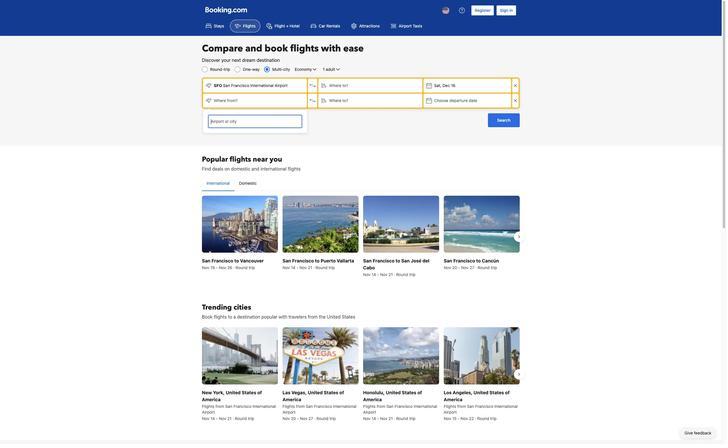 Task type: locate. For each thing, give the bounding box(es) containing it.
francisco inside the new york, united states of america flights from san francisco international airport nov 14 - nov 21 · round trip
[[234, 404, 252, 409]]

san inside the new york, united states of america flights from san francisco international airport nov 14 - nov 21 · round trip
[[226, 404, 233, 409]]

to inside the san francisco to san josé del cabo nov 14 - nov 21 · round trip
[[396, 258, 401, 264]]

0 vertical spatial with
[[321, 42, 341, 55]]

1 vertical spatial destination
[[237, 315, 261, 320]]

1 of from the left
[[258, 390, 262, 395]]

0 vertical spatial and
[[246, 42, 263, 55]]

to for puerto
[[315, 258, 320, 264]]

- inside the 'honolulu, united states of america flights from san francisco international airport nov 14 - nov 21 · round trip'
[[378, 416, 379, 421]]

1 to? from the top
[[343, 83, 349, 88]]

america down the las
[[283, 397, 302, 402]]

from down honolulu,
[[377, 404, 386, 409]]

airport down new
[[202, 410, 215, 415]]

states inside trending cities book flights to a destination popular with travelers from the united states
[[342, 315, 356, 320]]

where to?
[[330, 83, 349, 88], [330, 98, 349, 103]]

21 inside the san francisco to san josé del cabo nov 14 - nov 21 · round trip
[[389, 272, 393, 277]]

states inside las vegas, united states of america flights from san francisco international airport nov 20 - nov 27 · round trip
[[324, 390, 339, 395]]

puerto
[[321, 258, 336, 264]]

1 vertical spatial 20
[[291, 416, 296, 421]]

1 horizontal spatial with
[[321, 42, 341, 55]]

0 vertical spatial 27
[[470, 265, 475, 270]]

flights up economy
[[291, 42, 319, 55]]

· inside las vegas, united states of america flights from san francisco international airport nov 20 - nov 27 · round trip
[[315, 416, 316, 421]]

stays link
[[201, 20, 229, 32]]

to down trending
[[228, 315, 232, 320]]

· inside the 'honolulu, united states of america flights from san francisco international airport nov 14 - nov 21 · round trip'
[[394, 416, 396, 421]]

0 horizontal spatial with
[[279, 315, 288, 320]]

trip inside san francisco to cancún nov 20 - nov 27 · round trip
[[491, 265, 498, 270]]

flights right international in the top of the page
[[288, 166, 301, 172]]

domestic
[[231, 166, 251, 172]]

and inside the compare and book flights with ease discover your next dream destination
[[246, 42, 263, 55]]

of for new york, united states of america
[[258, 390, 262, 395]]

trip inside las vegas, united states of america flights from san francisco international airport nov 20 - nov 27 · round trip
[[330, 416, 336, 421]]

san francisco to san josé del cabo nov 14 - nov 21 · round trip
[[364, 258, 430, 277]]

27 inside san francisco to cancún nov 20 - nov 27 · round trip
[[470, 265, 475, 270]]

15
[[453, 416, 457, 421]]

international
[[261, 166, 287, 172]]

airport up 15
[[444, 410, 457, 415]]

flights
[[291, 42, 319, 55], [230, 155, 251, 164], [288, 166, 301, 172], [214, 315, 227, 320]]

2 to? from the top
[[343, 98, 349, 103]]

a inside trending cities book flights to a destination popular with travelers from the united states
[[234, 315, 236, 320]]

where from?
[[214, 98, 238, 103]]

united
[[327, 315, 341, 320], [226, 390, 241, 395], [308, 390, 323, 395], [386, 390, 401, 395], [474, 390, 489, 395]]

way
[[253, 67, 260, 72]]

1 vertical spatial a
[[234, 315, 236, 320]]

from inside trending cities book flights to a destination popular with travelers from the united states
[[308, 315, 318, 320]]

america inside los angeles, united states of america flights from san francisco international airport nov 15 - nov 22 · round trip
[[444, 397, 463, 402]]

from down vegas, on the left of the page
[[296, 404, 305, 409]]

flights down trending
[[214, 315, 227, 320]]

with
[[321, 42, 341, 55], [279, 315, 288, 320]]

1 vertical spatial region
[[198, 325, 525, 424]]

san inside las vegas, united states of america flights from san francisco international airport nov 20 - nov 27 · round trip
[[306, 404, 313, 409]]

search button
[[489, 113, 520, 127]]

round-
[[210, 67, 224, 72]]

1 horizontal spatial 27
[[470, 265, 475, 270]]

flight
[[219, 118, 230, 123]]

domestic
[[239, 181, 257, 186]]

in
[[510, 8, 513, 13]]

united right honolulu,
[[386, 390, 401, 395]]

from inside los angeles, united states of america flights from san francisco international airport nov 15 - nov 22 · round trip
[[458, 404, 467, 409]]

on
[[225, 166, 230, 172]]

to inside san francisco to vancouver nov 19 - nov 26 · round trip
[[235, 258, 239, 264]]

to for vancouver
[[235, 258, 239, 264]]

united inside los angeles, united states of america flights from san francisco international airport nov 15 - nov 22 · round trip
[[474, 390, 489, 395]]

2 where to? from the top
[[330, 98, 349, 103]]

of for las vegas, united states of america
[[340, 390, 344, 395]]

from left the
[[308, 315, 318, 320]]

add
[[206, 118, 214, 123]]

3 america from the left
[[364, 397, 382, 402]]

airport taxis link
[[386, 20, 428, 32]]

choose
[[435, 98, 449, 103]]

los
[[444, 390, 452, 395]]

1 horizontal spatial 20
[[453, 265, 458, 270]]

to left vancouver
[[235, 258, 239, 264]]

international
[[251, 83, 274, 88], [207, 181, 230, 186], [253, 404, 276, 409], [334, 404, 357, 409], [414, 404, 438, 409], [495, 404, 518, 409]]

of inside the new york, united states of america flights from san francisco international airport nov 14 - nov 21 · round trip
[[258, 390, 262, 395]]

and down near at left
[[252, 166, 260, 172]]

united for los angeles, united states of america
[[474, 390, 489, 395]]

1 vertical spatial with
[[279, 315, 288, 320]]

car rentals
[[319, 23, 341, 28]]

city
[[284, 67, 290, 72]]

round inside los angeles, united states of america flights from san francisco international airport nov 15 - nov 22 · round trip
[[478, 416, 490, 421]]

international inside las vegas, united states of america flights from san francisco international airport nov 20 - nov 27 · round trip
[[334, 404, 357, 409]]

francisco inside the san francisco to san josé del cabo nov 14 - nov 21 · round trip
[[373, 258, 395, 264]]

states inside the 'honolulu, united states of america flights from san francisco international airport nov 14 - nov 21 · round trip'
[[402, 390, 417, 395]]

flights inside los angeles, united states of america flights from san francisco international airport nov 15 - nov 22 · round trip
[[444, 404, 457, 409]]

1 vertical spatial 27
[[309, 416, 313, 421]]

a right add
[[215, 118, 218, 123]]

las vegas, united states of america flights from san francisco international airport nov 20 - nov 27 · round trip
[[283, 390, 357, 421]]

flights inside the compare and book flights with ease discover your next dream destination
[[291, 42, 319, 55]]

united for las vegas, united states of america
[[308, 390, 323, 395]]

trip inside los angeles, united states of america flights from san francisco international airport nov 15 - nov 22 · round trip
[[491, 416, 497, 421]]

from
[[308, 315, 318, 320], [216, 404, 224, 409], [296, 404, 305, 409], [377, 404, 386, 409], [458, 404, 467, 409]]

1 adult
[[323, 67, 336, 72]]

one-way
[[243, 67, 260, 72]]

1 vertical spatial to?
[[343, 98, 349, 103]]

3 of from the left
[[418, 390, 423, 395]]

tab list
[[202, 176, 520, 191]]

tab list containing international
[[202, 176, 520, 191]]

united right "york,"
[[226, 390, 241, 395]]

united inside the 'honolulu, united states of america flights from san francisco international airport nov 14 - nov 21 · round trip'
[[386, 390, 401, 395]]

states for los angeles, united states of america
[[490, 390, 505, 395]]

to? for choose departure date
[[343, 98, 349, 103]]

trip
[[224, 67, 230, 72], [249, 265, 255, 270], [329, 265, 335, 270], [491, 265, 498, 270], [410, 272, 416, 277], [248, 416, 255, 421], [330, 416, 336, 421], [410, 416, 416, 421], [491, 416, 497, 421]]

america for las
[[283, 397, 302, 402]]

international button
[[202, 176, 235, 191]]

stays
[[214, 23, 224, 28]]

vallarta
[[337, 258, 354, 264]]

2 of from the left
[[340, 390, 344, 395]]

and inside popular flights near you find deals on domestic and international flights
[[252, 166, 260, 172]]

1 america from the left
[[202, 397, 221, 402]]

4 america from the left
[[444, 397, 463, 402]]

region
[[198, 194, 525, 280], [198, 325, 525, 424]]

14 inside the new york, united states of america flights from san francisco international airport nov 14 - nov 21 · round trip
[[211, 416, 215, 421]]

francisco
[[231, 83, 250, 88], [212, 258, 234, 264], [292, 258, 314, 264], [373, 258, 395, 264], [454, 258, 476, 264], [234, 404, 252, 409], [314, 404, 332, 409], [395, 404, 413, 409], [476, 404, 494, 409]]

america inside las vegas, united states of america flights from san francisco international airport nov 20 - nov 27 · round trip
[[283, 397, 302, 402]]

-
[[216, 265, 218, 270], [297, 265, 299, 270], [459, 265, 461, 270], [378, 272, 379, 277], [216, 416, 218, 421], [297, 416, 299, 421], [378, 416, 379, 421], [458, 416, 460, 421]]

+
[[286, 23, 289, 28]]

from down angeles,
[[458, 404, 467, 409]]

0 vertical spatial where to?
[[330, 83, 349, 88]]

feedback
[[695, 431, 712, 436]]

flights for los angeles, united states of america
[[444, 404, 457, 409]]

a
[[215, 118, 218, 123], [234, 315, 236, 320]]

to?
[[343, 83, 349, 88], [343, 98, 349, 103]]

multi-city
[[273, 67, 290, 72]]

states inside los angeles, united states of america flights from san francisco international airport nov 15 - nov 22 · round trip
[[490, 390, 505, 395]]

francisco inside las vegas, united states of america flights from san francisco international airport nov 20 - nov 27 · round trip
[[314, 404, 332, 409]]

destination up multi- on the top of page
[[257, 58, 280, 63]]

flights link
[[230, 20, 261, 32]]

united right angeles,
[[474, 390, 489, 395]]

give feedback
[[685, 431, 712, 436]]

america inside the new york, united states of america flights from san francisco international airport nov 14 - nov 21 · round trip
[[202, 397, 221, 402]]

round-trip
[[210, 67, 230, 72]]

united right the
[[327, 315, 341, 320]]

francisco inside san francisco to puerto vallarta nov 14 - nov 21 · round trip
[[292, 258, 314, 264]]

0 vertical spatial to?
[[343, 83, 349, 88]]

near
[[253, 155, 268, 164]]

Airport or city text field
[[211, 118, 300, 125]]

0 horizontal spatial 20
[[291, 416, 296, 421]]

destination
[[257, 58, 280, 63], [237, 315, 261, 320]]

1 vertical spatial and
[[252, 166, 260, 172]]

round inside san francisco to puerto vallarta nov 14 - nov 21 · round trip
[[316, 265, 328, 270]]

from inside the new york, united states of america flights from san francisco international airport nov 14 - nov 21 · round trip
[[216, 404, 224, 409]]

departure
[[450, 98, 468, 103]]

from down "york,"
[[216, 404, 224, 409]]

1 where to? from the top
[[330, 83, 349, 88]]

region containing new york, united states of america
[[198, 325, 525, 424]]

america down new
[[202, 397, 221, 402]]

1 region from the top
[[198, 194, 525, 280]]

deals
[[212, 166, 224, 172]]

travelers
[[289, 315, 307, 320]]

las vegas, united states of america image
[[283, 328, 359, 385]]

14
[[291, 265, 296, 270], [372, 272, 376, 277], [211, 416, 215, 421], [372, 416, 376, 421]]

to inside trending cities book flights to a destination popular with travelers from the united states
[[228, 315, 232, 320]]

states inside the new york, united states of america flights from san francisco international airport nov 14 - nov 21 · round trip
[[242, 390, 257, 395]]

dream
[[242, 58, 256, 63]]

with inside trending cities book flights to a destination popular with travelers from the united states
[[279, 315, 288, 320]]

of for los angeles, united states of america
[[506, 390, 510, 395]]

san inside san francisco to puerto vallarta nov 14 - nov 21 · round trip
[[283, 258, 291, 264]]

united right vegas, on the left of the page
[[308, 390, 323, 395]]

where to? for choose departure date
[[330, 98, 349, 103]]

4 of from the left
[[506, 390, 510, 395]]

with right popular
[[279, 315, 288, 320]]

popular
[[262, 315, 278, 320]]

hotel
[[290, 23, 300, 28]]

with up adult
[[321, 42, 341, 55]]

flights for new york, united states of america
[[202, 404, 215, 409]]

where inside where to? popup button
[[330, 83, 342, 88]]

0 vertical spatial destination
[[257, 58, 280, 63]]

honolulu, united states of america image
[[364, 328, 440, 385]]

0 horizontal spatial a
[[215, 118, 218, 123]]

0 horizontal spatial 27
[[309, 416, 313, 421]]

1 vertical spatial where to?
[[330, 98, 349, 103]]

to inside san francisco to puerto vallarta nov 14 - nov 21 · round trip
[[315, 258, 320, 264]]

0 vertical spatial region
[[198, 194, 525, 280]]

2 region from the top
[[198, 325, 525, 424]]

of
[[258, 390, 262, 395], [340, 390, 344, 395], [418, 390, 423, 395], [506, 390, 510, 395]]

a down the cities
[[234, 315, 236, 320]]

from for las vegas, united states of america
[[296, 404, 305, 409]]

popular
[[202, 155, 228, 164]]

united inside the new york, united states of america flights from san francisco international airport nov 14 - nov 21 · round trip
[[226, 390, 241, 395]]

0 vertical spatial a
[[215, 118, 218, 123]]

airport left taxis
[[399, 23, 412, 28]]

· inside san francisco to puerto vallarta nov 14 - nov 21 · round trip
[[314, 265, 315, 270]]

- inside san francisco to cancún nov 20 - nov 27 · round trip
[[459, 265, 461, 270]]

airport down the las
[[283, 410, 296, 415]]

to for san
[[396, 258, 401, 264]]

0 vertical spatial 20
[[453, 265, 458, 270]]

flight + hotel link
[[262, 20, 305, 32]]

21 inside the new york, united states of america flights from san francisco international airport nov 14 - nov 21 · round trip
[[228, 416, 232, 421]]

where to? inside popup button
[[330, 83, 349, 88]]

1 horizontal spatial a
[[234, 315, 236, 320]]

and up dream
[[246, 42, 263, 55]]

- inside san francisco to puerto vallarta nov 14 - nov 21 · round trip
[[297, 265, 299, 270]]

san francisco to vancouver image
[[202, 196, 278, 253]]

flights
[[243, 23, 256, 28], [202, 404, 215, 409], [283, 404, 295, 409], [364, 404, 376, 409], [444, 404, 457, 409]]

trending
[[202, 303, 232, 312]]

flights inside las vegas, united states of america flights from san francisco international airport nov 20 - nov 27 · round trip
[[283, 404, 295, 409]]

one-
[[243, 67, 253, 72]]

san inside the 'honolulu, united states of america flights from san francisco international airport nov 14 - nov 21 · round trip'
[[387, 404, 394, 409]]

trip inside san francisco to puerto vallarta nov 14 - nov 21 · round trip
[[329, 265, 335, 270]]

booking.com logo image
[[206, 7, 247, 14], [206, 7, 247, 14]]

from for los angeles, united states of america
[[458, 404, 467, 409]]

america down honolulu,
[[364, 397, 382, 402]]

to left cancún on the right bottom
[[477, 258, 481, 264]]

new york, united states of america flights from san francisco international airport nov 14 - nov 21 · round trip
[[202, 390, 276, 421]]

san inside san francisco to vancouver nov 19 - nov 26 · round trip
[[202, 258, 211, 264]]

where to? button
[[319, 79, 423, 93]]

to? inside popup button
[[343, 83, 349, 88]]

united for new york, united states of america
[[226, 390, 241, 395]]

international inside button
[[207, 181, 230, 186]]

san
[[223, 83, 230, 88], [202, 258, 211, 264], [283, 258, 291, 264], [364, 258, 372, 264], [402, 258, 410, 264], [444, 258, 453, 264], [226, 404, 233, 409], [306, 404, 313, 409], [387, 404, 394, 409], [468, 404, 475, 409]]

san francisco to cancún image
[[444, 196, 520, 253]]

america down los
[[444, 397, 463, 402]]

francisco inside the 'honolulu, united states of america flights from san francisco international airport nov 14 - nov 21 · round trip'
[[395, 404, 413, 409]]

america for los
[[444, 397, 463, 402]]

1
[[323, 67, 325, 72]]

airport down honolulu,
[[364, 410, 377, 415]]

to left the josé
[[396, 258, 401, 264]]

destination down the cities
[[237, 315, 261, 320]]

from inside las vegas, united states of america flights from san francisco international airport nov 20 - nov 27 · round trip
[[296, 404, 305, 409]]

san inside san francisco to cancún nov 20 - nov 27 · round trip
[[444, 258, 453, 264]]

of inside las vegas, united states of america flights from san francisco international airport nov 20 - nov 27 · round trip
[[340, 390, 344, 395]]

where to? button
[[319, 94, 423, 108]]

register
[[475, 8, 491, 13]]

2 america from the left
[[283, 397, 302, 402]]

to left puerto
[[315, 258, 320, 264]]



Task type: vqa. For each thing, say whether or not it's contained in the screenshot.


Task type: describe. For each thing, give the bounding box(es) containing it.
flights up the domestic at the left top
[[230, 155, 251, 164]]

sat,
[[435, 83, 442, 88]]

josé
[[411, 258, 422, 264]]

francisco inside san francisco to cancún nov 20 - nov 27 · round trip
[[454, 258, 476, 264]]

register link
[[472, 5, 495, 16]]

where for sat, dec 16
[[330, 83, 342, 88]]

sign in
[[501, 8, 513, 13]]

compare
[[202, 42, 243, 55]]

airport inside los angeles, united states of america flights from san francisco international airport nov 15 - nov 22 · round trip
[[444, 410, 457, 415]]

add a flight button
[[202, 113, 234, 127]]

20 inside san francisco to cancún nov 20 - nov 27 · round trip
[[453, 265, 458, 270]]

sfo san francisco international airport
[[214, 83, 288, 88]]

york,
[[213, 390, 225, 395]]

- inside las vegas, united states of america flights from san francisco international airport nov 20 - nov 27 · round trip
[[297, 416, 299, 421]]

round inside las vegas, united states of america flights from san francisco international airport nov 20 - nov 27 · round trip
[[317, 416, 329, 421]]

round inside san francisco to cancún nov 20 - nov 27 · round trip
[[478, 265, 490, 270]]

francisco inside los angeles, united states of america flights from san francisco international airport nov 15 - nov 22 · round trip
[[476, 404, 494, 409]]

27 inside las vegas, united states of america flights from san francisco international airport nov 20 - nov 27 · round trip
[[309, 416, 313, 421]]

flight + hotel
[[275, 23, 300, 28]]

from?
[[227, 98, 238, 103]]

united inside trending cities book flights to a destination popular with travelers from the united states
[[327, 315, 341, 320]]

compare and book flights with ease discover your next dream destination
[[202, 42, 364, 63]]

· inside los angeles, united states of america flights from san francisco international airport nov 15 - nov 22 · round trip
[[476, 416, 477, 421]]

round inside the new york, united states of america flights from san francisco international airport nov 14 - nov 21 · round trip
[[235, 416, 247, 421]]

your
[[222, 58, 231, 63]]

book
[[202, 315, 213, 320]]

domestic button
[[235, 176, 262, 191]]

· inside san francisco to cancún nov 20 - nov 27 · round trip
[[476, 265, 477, 270]]

honolulu, united states of america flights from san francisco international airport nov 14 - nov 21 · round trip
[[364, 390, 438, 421]]

round inside the san francisco to san josé del cabo nov 14 - nov 21 · round trip
[[397, 272, 409, 277]]

a inside button
[[215, 118, 218, 123]]

where to? for sat, dec 16
[[330, 83, 349, 88]]

trip inside the 'honolulu, united states of america flights from san francisco international airport nov 14 - nov 21 · round trip'
[[410, 416, 416, 421]]

· inside the san francisco to san josé del cabo nov 14 - nov 21 · round trip
[[394, 272, 396, 277]]

vancouver
[[240, 258, 264, 264]]

flights inside the 'honolulu, united states of america flights from san francisco international airport nov 14 - nov 21 · round trip'
[[364, 404, 376, 409]]

rentals
[[327, 23, 341, 28]]

flights for las vegas, united states of america
[[283, 404, 295, 409]]

san francisco to cancún nov 20 - nov 27 · round trip
[[444, 258, 500, 270]]

los angeles, united states of america flights from san francisco international airport nov 15 - nov 22 · round trip
[[444, 390, 518, 421]]

· inside the new york, united states of america flights from san francisco international airport nov 14 - nov 21 · round trip
[[233, 416, 234, 421]]

trip inside san francisco to vancouver nov 19 - nov 26 · round trip
[[249, 265, 255, 270]]

car
[[319, 23, 326, 28]]

international inside the 'honolulu, united states of america flights from san francisco international airport nov 14 - nov 21 · round trip'
[[414, 404, 438, 409]]

21 inside the 'honolulu, united states of america flights from san francisco international airport nov 14 - nov 21 · round trip'
[[389, 416, 393, 421]]

new york, united states of america image
[[202, 328, 278, 385]]

to? for sat, dec 16
[[343, 83, 349, 88]]

of inside the 'honolulu, united states of america flights from san francisco international airport nov 14 - nov 21 · round trip'
[[418, 390, 423, 395]]

sat, dec 16 button
[[424, 79, 512, 93]]

- inside san francisco to vancouver nov 19 - nov 26 · round trip
[[216, 265, 218, 270]]

adult
[[326, 67, 336, 72]]

from inside the 'honolulu, united states of america flights from san francisco international airport nov 14 - nov 21 · round trip'
[[377, 404, 386, 409]]

date
[[469, 98, 478, 103]]

states for las vegas, united states of america
[[324, 390, 339, 395]]

16
[[452, 83, 456, 88]]

cancún
[[482, 258, 500, 264]]

multi-
[[273, 67, 284, 72]]

airport inside the 'honolulu, united states of america flights from san francisco international airport nov 14 - nov 21 · round trip'
[[364, 410, 377, 415]]

airport down multi-city
[[275, 83, 288, 88]]

san inside los angeles, united states of america flights from san francisco international airport nov 15 - nov 22 · round trip
[[468, 404, 475, 409]]

dec
[[443, 83, 450, 88]]

honolulu,
[[364, 390, 385, 395]]

give feedback button
[[681, 428, 717, 439]]

states for new york, united states of america
[[242, 390, 257, 395]]

where from? button
[[203, 94, 307, 108]]

popular flights near you find deals on domestic and international flights
[[202, 155, 301, 172]]

region containing san francisco to vancouver
[[198, 194, 525, 280]]

del
[[423, 258, 430, 264]]

flights inside trending cities book flights to a destination popular with travelers from the united states
[[214, 315, 227, 320]]

you
[[270, 155, 282, 164]]

america inside the 'honolulu, united states of america flights from san francisco international airport nov 14 - nov 21 · round trip'
[[364, 397, 382, 402]]

14 inside san francisco to puerto vallarta nov 14 - nov 21 · round trip
[[291, 265, 296, 270]]

choose departure date button
[[424, 94, 512, 108]]

with inside the compare and book flights with ease discover your next dream destination
[[321, 42, 341, 55]]

america for new
[[202, 397, 221, 402]]

destination inside the compare and book flights with ease discover your next dream destination
[[257, 58, 280, 63]]

airport inside the new york, united states of america flights from san francisco international airport nov 14 - nov 21 · round trip
[[202, 410, 215, 415]]

airport inside las vegas, united states of america flights from san francisco international airport nov 20 - nov 27 · round trip
[[283, 410, 296, 415]]

vegas,
[[292, 390, 307, 395]]

14 inside the 'honolulu, united states of america flights from san francisco international airport nov 14 - nov 21 · round trip'
[[372, 416, 376, 421]]

cities
[[234, 303, 251, 312]]

round inside the 'honolulu, united states of america flights from san francisco international airport nov 14 - nov 21 · round trip'
[[397, 416, 409, 421]]

give
[[685, 431, 694, 436]]

22
[[470, 416, 474, 421]]

trip inside the new york, united states of america flights from san francisco international airport nov 14 - nov 21 · round trip
[[248, 416, 255, 421]]

destination inside trending cities book flights to a destination popular with travelers from the united states
[[237, 315, 261, 320]]

book
[[265, 42, 288, 55]]

from for new york, united states of america
[[216, 404, 224, 409]]

sfo
[[214, 83, 222, 88]]

cabo
[[364, 265, 375, 271]]

14 inside the san francisco to san josé del cabo nov 14 - nov 21 · round trip
[[372, 272, 376, 277]]

sat, dec 16
[[435, 83, 456, 88]]

trip inside the san francisco to san josé del cabo nov 14 - nov 21 · round trip
[[410, 272, 416, 277]]

choose departure date
[[435, 98, 478, 103]]

car rentals link
[[306, 20, 345, 32]]

ease
[[344, 42, 364, 55]]

search
[[498, 118, 511, 123]]

taxis
[[413, 23, 423, 28]]

airport taxis
[[399, 23, 423, 28]]

francisco inside san francisco to vancouver nov 19 - nov 26 · round trip
[[212, 258, 234, 264]]

las
[[283, 390, 291, 395]]

20 inside las vegas, united states of america flights from san francisco international airport nov 20 - nov 27 · round trip
[[291, 416, 296, 421]]

- inside los angeles, united states of america flights from san francisco international airport nov 15 - nov 22 · round trip
[[458, 416, 460, 421]]

economy
[[295, 67, 312, 72]]

new
[[202, 390, 212, 395]]

sign in link
[[497, 5, 517, 16]]

to for cancún
[[477, 258, 481, 264]]

21 inside san francisco to puerto vallarta nov 14 - nov 21 · round trip
[[308, 265, 313, 270]]

sign
[[501, 8, 509, 13]]

· inside san francisco to vancouver nov 19 - nov 26 · round trip
[[234, 265, 235, 270]]

san francisco to san josé del cabo image
[[364, 196, 440, 253]]

international inside los angeles, united states of america flights from san francisco international airport nov 15 - nov 22 · round trip
[[495, 404, 518, 409]]

trending cities book flights to a destination popular with travelers from the united states
[[202, 303, 356, 320]]

round inside san francisco to vancouver nov 19 - nov 26 · round trip
[[236, 265, 248, 270]]

19
[[211, 265, 215, 270]]

flight
[[275, 23, 285, 28]]

- inside the san francisco to san josé del cabo nov 14 - nov 21 · round trip
[[378, 272, 379, 277]]

- inside the new york, united states of america flights from san francisco international airport nov 14 - nov 21 · round trip
[[216, 416, 218, 421]]

attractions link
[[347, 20, 385, 32]]

where for choose departure date
[[330, 98, 342, 103]]

los angeles, united states of america image
[[444, 328, 520, 385]]

1 adult button
[[323, 66, 342, 73]]

international inside the new york, united states of america flights from san francisco international airport nov 14 - nov 21 · round trip
[[253, 404, 276, 409]]

san francisco to puerto vallarta image
[[283, 196, 359, 253]]

26
[[228, 265, 233, 270]]

the
[[319, 315, 326, 320]]

next
[[232, 58, 241, 63]]

find
[[202, 166, 211, 172]]

san francisco to puerto vallarta nov 14 - nov 21 · round trip
[[283, 258, 354, 270]]

where inside where from? dropdown button
[[214, 98, 226, 103]]

add a flight
[[206, 118, 230, 123]]



